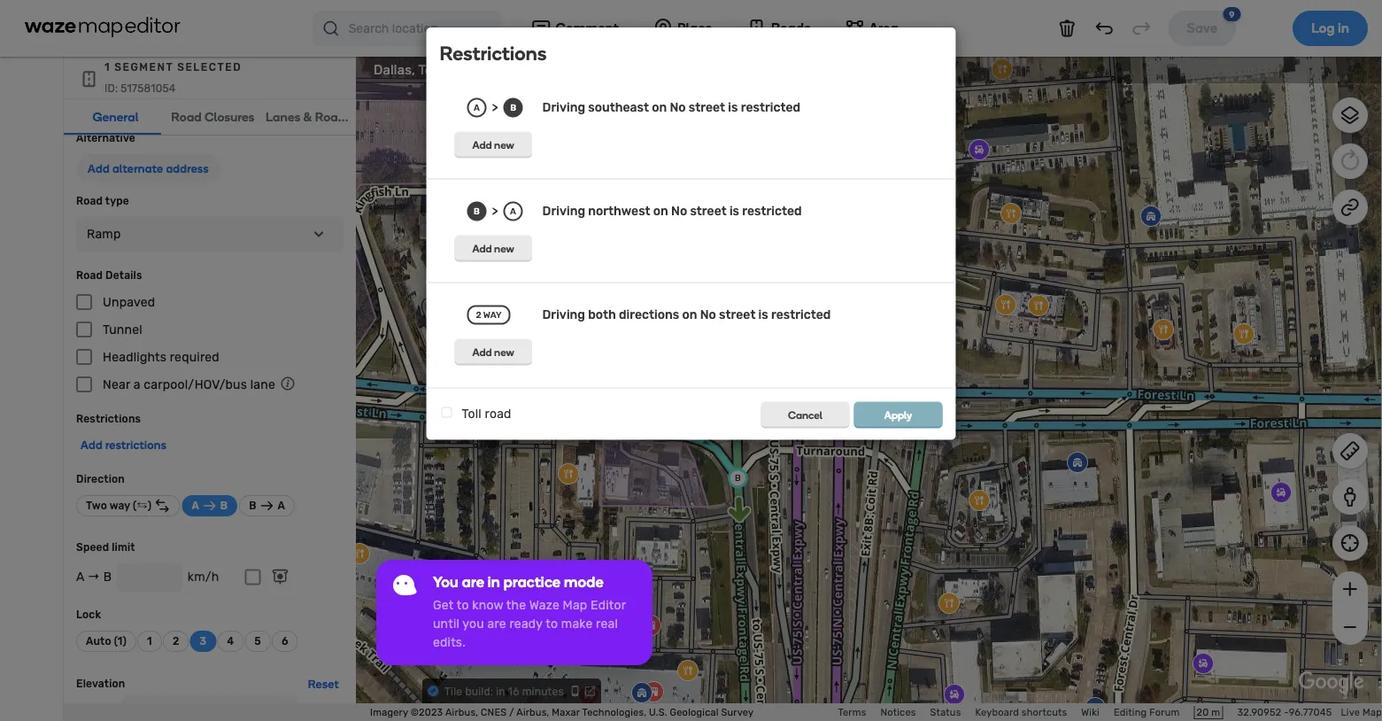 Task type: vqa. For each thing, say whether or not it's contained in the screenshot.
Rauf
no



Task type: describe. For each thing, give the bounding box(es) containing it.
northwest
[[588, 204, 651, 218]]

both
[[588, 307, 616, 322]]

is for driving southeast on no street is restricted
[[728, 100, 738, 115]]

no for northwest
[[671, 204, 688, 218]]

1 horizontal spatial a
[[510, 206, 516, 217]]

driving for driving southeast on no street is restricted
[[543, 100, 586, 115]]

directions
[[619, 307, 680, 322]]

apply
[[885, 408, 913, 421]]

driving for driving northwest on no street is restricted
[[543, 204, 586, 218]]

2 vertical spatial is
[[759, 307, 769, 322]]

2 vertical spatial street
[[719, 307, 756, 322]]

apply button
[[854, 402, 943, 426]]

2
[[476, 310, 482, 320]]

restricted for driving northwest on no street is restricted
[[743, 204, 802, 218]]

toll road
[[462, 407, 512, 421]]

add new for driving southeast on no street is restricted
[[473, 138, 514, 151]]

restrictions
[[440, 42, 547, 65]]

0 horizontal spatial b
[[474, 206, 480, 217]]

1 horizontal spatial b
[[510, 102, 516, 113]]

2 vertical spatial restricted
[[771, 307, 831, 322]]

southeast
[[588, 100, 649, 115]]

add for driving southeast on no street is restricted
[[473, 138, 492, 151]]

street for northwest
[[690, 204, 727, 218]]

add for driving both directions on no street is restricted
[[473, 345, 492, 358]]



Task type: locate. For each thing, give the bounding box(es) containing it.
3 new from the top
[[494, 345, 514, 358]]

on right directions
[[682, 307, 698, 322]]

1 driving from the top
[[543, 100, 586, 115]]

0 vertical spatial b
[[510, 102, 516, 113]]

no
[[670, 100, 686, 115], [671, 204, 688, 218], [700, 307, 717, 322]]

a
[[474, 102, 480, 113], [510, 206, 516, 217]]

1 new from the top
[[494, 138, 514, 151]]

1 vertical spatial restricted
[[743, 204, 802, 218]]

1 vertical spatial add
[[473, 242, 492, 255]]

restricted
[[741, 100, 801, 115], [743, 204, 802, 218], [771, 307, 831, 322]]

2 way
[[476, 310, 502, 320]]

2 add new button from the top
[[455, 235, 532, 260]]

toll
[[462, 407, 482, 421]]

b
[[510, 102, 516, 113], [474, 206, 480, 217]]

driving both directions on no street is restricted
[[543, 307, 831, 322]]

1 vertical spatial is
[[730, 204, 740, 218]]

1 vertical spatial driving
[[543, 204, 586, 218]]

add new
[[473, 138, 514, 151], [473, 242, 514, 255], [473, 345, 514, 358]]

2 add new from the top
[[473, 242, 514, 255]]

0 vertical spatial add
[[473, 138, 492, 151]]

0 vertical spatial new
[[494, 138, 514, 151]]

is for driving northwest on no street is restricted
[[730, 204, 740, 218]]

driving left both
[[543, 307, 585, 322]]

2 vertical spatial add new
[[473, 345, 514, 358]]

1 vertical spatial add new button
[[455, 235, 532, 260]]

restricted for driving southeast on no street is restricted
[[741, 100, 801, 115]]

1 vertical spatial b
[[474, 206, 480, 217]]

1 vertical spatial a
[[510, 206, 516, 217]]

add new button for driving southeast on no street is restricted
[[455, 131, 532, 156]]

0 vertical spatial add new button
[[455, 131, 532, 156]]

new for driving northwest on no street is restricted
[[494, 242, 514, 255]]

way
[[484, 310, 502, 320]]

driving northwest on no street is restricted
[[543, 204, 802, 218]]

1 add from the top
[[473, 138, 492, 151]]

> for driving southeast on no street is restricted
[[492, 100, 498, 115]]

no right southeast
[[670, 100, 686, 115]]

0 vertical spatial is
[[728, 100, 738, 115]]

0 vertical spatial street
[[689, 100, 726, 115]]

2 vertical spatial no
[[700, 307, 717, 322]]

is
[[728, 100, 738, 115], [730, 204, 740, 218], [759, 307, 769, 322]]

cancel button
[[761, 402, 850, 426]]

> for driving northwest on no street is restricted
[[492, 204, 498, 218]]

0 vertical spatial >
[[492, 100, 498, 115]]

cancel
[[788, 408, 823, 421]]

no right directions
[[700, 307, 717, 322]]

1 vertical spatial add new
[[473, 242, 514, 255]]

3 add new button from the top
[[455, 339, 532, 364]]

3 driving from the top
[[543, 307, 585, 322]]

add for driving northwest on no street is restricted
[[473, 242, 492, 255]]

0 vertical spatial on
[[652, 100, 667, 115]]

3 add from the top
[[473, 345, 492, 358]]

0 vertical spatial add new
[[473, 138, 514, 151]]

1 > from the top
[[492, 100, 498, 115]]

1 vertical spatial no
[[671, 204, 688, 218]]

add new button for driving northwest on no street is restricted
[[455, 235, 532, 260]]

on for northwest
[[654, 204, 669, 218]]

on right southeast
[[652, 100, 667, 115]]

driving
[[543, 100, 586, 115], [543, 204, 586, 218], [543, 307, 585, 322]]

2 vertical spatial driving
[[543, 307, 585, 322]]

1 vertical spatial on
[[654, 204, 669, 218]]

driving southeast on no street is restricted
[[543, 100, 801, 115]]

on
[[652, 100, 667, 115], [654, 204, 669, 218], [682, 307, 698, 322]]

new
[[494, 138, 514, 151], [494, 242, 514, 255], [494, 345, 514, 358]]

2 vertical spatial add new button
[[455, 339, 532, 364]]

2 vertical spatial add
[[473, 345, 492, 358]]

driving left southeast
[[543, 100, 586, 115]]

on for southeast
[[652, 100, 667, 115]]

new for driving both directions on no street is restricted
[[494, 345, 514, 358]]

1 vertical spatial new
[[494, 242, 514, 255]]

0 vertical spatial restricted
[[741, 100, 801, 115]]

2 > from the top
[[492, 204, 498, 218]]

2 driving from the top
[[543, 204, 586, 218]]

1 add new from the top
[[473, 138, 514, 151]]

0 vertical spatial no
[[670, 100, 686, 115]]

no right the "northwest" at left
[[671, 204, 688, 218]]

1 vertical spatial >
[[492, 204, 498, 218]]

driving for driving both directions on no street is restricted
[[543, 307, 585, 322]]

2 add from the top
[[473, 242, 492, 255]]

0 vertical spatial a
[[474, 102, 480, 113]]

2 new from the top
[[494, 242, 514, 255]]

on right the "northwest" at left
[[654, 204, 669, 218]]

>
[[492, 100, 498, 115], [492, 204, 498, 218]]

1 vertical spatial street
[[690, 204, 727, 218]]

0 horizontal spatial a
[[474, 102, 480, 113]]

add new for driving both directions on no street is restricted
[[473, 345, 514, 358]]

no for southeast
[[670, 100, 686, 115]]

new for driving southeast on no street is restricted
[[494, 138, 514, 151]]

driving left the "northwest" at left
[[543, 204, 586, 218]]

2 vertical spatial on
[[682, 307, 698, 322]]

add new button
[[455, 131, 532, 156], [455, 235, 532, 260], [455, 339, 532, 364]]

1 add new button from the top
[[455, 131, 532, 156]]

street
[[689, 100, 726, 115], [690, 204, 727, 218], [719, 307, 756, 322]]

add
[[473, 138, 492, 151], [473, 242, 492, 255], [473, 345, 492, 358]]

add new for driving northwest on no street is restricted
[[473, 242, 514, 255]]

add new button for driving both directions on no street is restricted
[[455, 339, 532, 364]]

3 add new from the top
[[473, 345, 514, 358]]

2 vertical spatial new
[[494, 345, 514, 358]]

road
[[485, 407, 512, 421]]

street for southeast
[[689, 100, 726, 115]]

0 vertical spatial driving
[[543, 100, 586, 115]]



